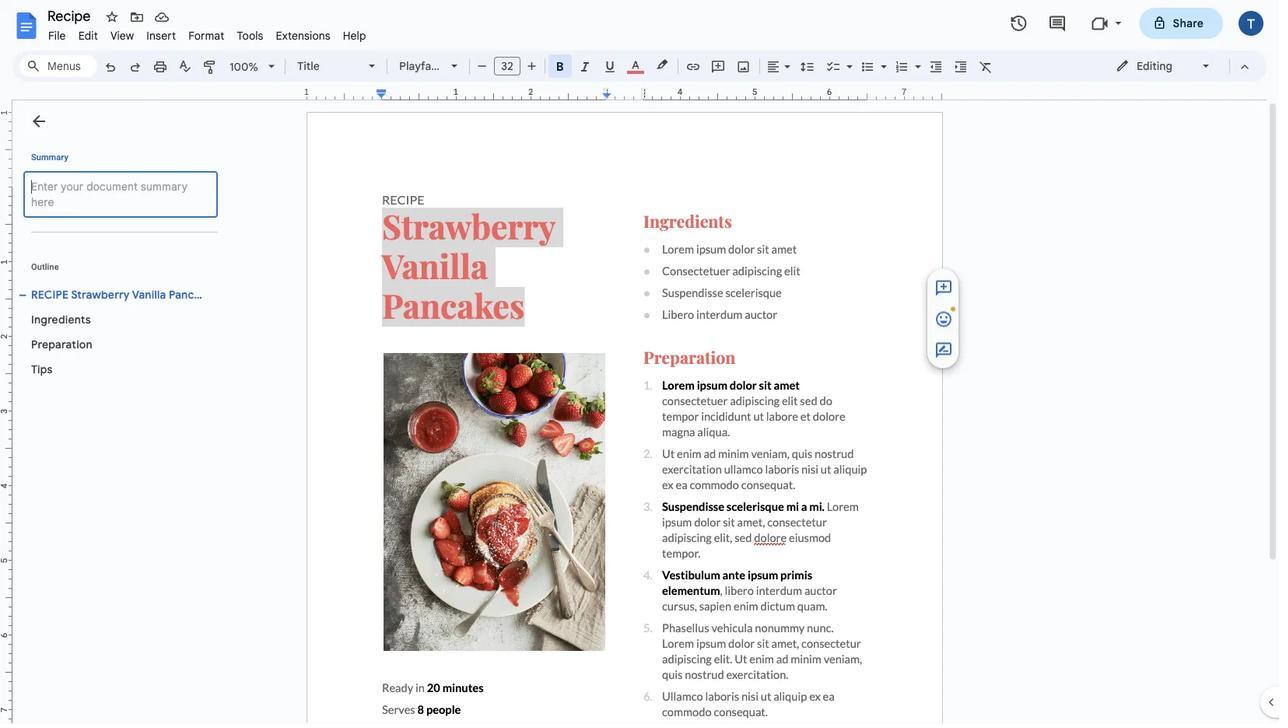 Task type: describe. For each thing, give the bounding box(es) containing it.
Font size text field
[[495, 57, 520, 75]]

right margin image
[[863, 88, 942, 100]]

Font size field
[[494, 57, 527, 76]]

menu bar inside "menu bar" banner
[[42, 20, 372, 46]]

format menu item
[[182, 26, 231, 45]]

summary
[[31, 152, 68, 162]]

highlight color image
[[654, 55, 671, 74]]

Zoom text field
[[226, 56, 263, 78]]

left margin image
[[307, 88, 386, 100]]

title
[[297, 59, 320, 73]]

1 size image from the top
[[935, 279, 953, 298]]

playfair
[[399, 59, 438, 73]]

edit
[[78, 29, 98, 42]]

mode and view toolbar
[[1104, 51, 1258, 82]]

help menu item
[[337, 26, 372, 45]]

preparation
[[31, 338, 92, 351]]

main toolbar
[[96, 0, 998, 604]]

Zoom field
[[223, 55, 282, 79]]

Rename text field
[[42, 6, 100, 25]]

view menu item
[[104, 26, 140, 45]]

2 size image from the top
[[935, 310, 953, 329]]

file
[[48, 29, 66, 42]]

editing button
[[1105, 54, 1223, 78]]

extensions menu item
[[270, 26, 337, 45]]

outline heading
[[12, 261, 224, 282]]

ingredients
[[31, 313, 91, 326]]

styles list. title selected. option
[[297, 55, 360, 77]]

edit menu item
[[72, 26, 104, 45]]



Task type: locate. For each thing, give the bounding box(es) containing it.
Star checkbox
[[101, 6, 123, 28]]

line & paragraph spacing image
[[799, 55, 817, 77]]

insert image image
[[735, 55, 753, 77]]

font list. playfair display selected. option
[[399, 55, 479, 77]]

application
[[0, 0, 1279, 725]]

tools
[[237, 29, 264, 42]]

format
[[188, 29, 224, 42]]

pancakes
[[169, 288, 218, 302]]

Enter your document summary here text field
[[23, 171, 218, 218]]

Menus field
[[19, 55, 97, 77]]

vanilla
[[132, 288, 166, 302]]

insert menu item
[[140, 26, 182, 45]]

extensions
[[276, 29, 331, 42]]

2 vertical spatial size image
[[935, 341, 953, 360]]

application containing share
[[0, 0, 1279, 725]]

size image
[[935, 279, 953, 298], [935, 310, 953, 329], [935, 341, 953, 360]]

editing
[[1137, 59, 1173, 73]]

1
[[304, 87, 309, 97]]

display
[[441, 59, 479, 73]]

file menu item
[[42, 26, 72, 45]]

text color image
[[627, 55, 644, 74]]

top margin image
[[0, 113, 12, 191]]

recipe
[[31, 288, 69, 302]]

1 vertical spatial size image
[[935, 310, 953, 329]]

playfair display
[[399, 59, 479, 73]]

tips
[[31, 363, 53, 376]]

outline
[[31, 262, 59, 272]]

menu bar containing file
[[42, 20, 372, 46]]

strawberry
[[71, 288, 130, 302]]

share button
[[1140, 8, 1223, 39]]

insert
[[147, 29, 176, 42]]

share
[[1173, 16, 1204, 30]]

0 vertical spatial size image
[[935, 279, 953, 298]]

tools menu item
[[231, 26, 270, 45]]

help
[[343, 29, 366, 42]]

menu bar banner
[[0, 0, 1279, 725]]

3 size image from the top
[[935, 341, 953, 360]]

summary heading
[[31, 151, 68, 163]]

document outline element
[[12, 100, 224, 725]]

view
[[110, 29, 134, 42]]

menu bar
[[42, 20, 372, 46]]

recipe strawberry vanilla pancakes
[[31, 288, 218, 302]]



Task type: vqa. For each thing, say whether or not it's contained in the screenshot.
Menu Bar on the left top of the page inside menu bar banner
no



